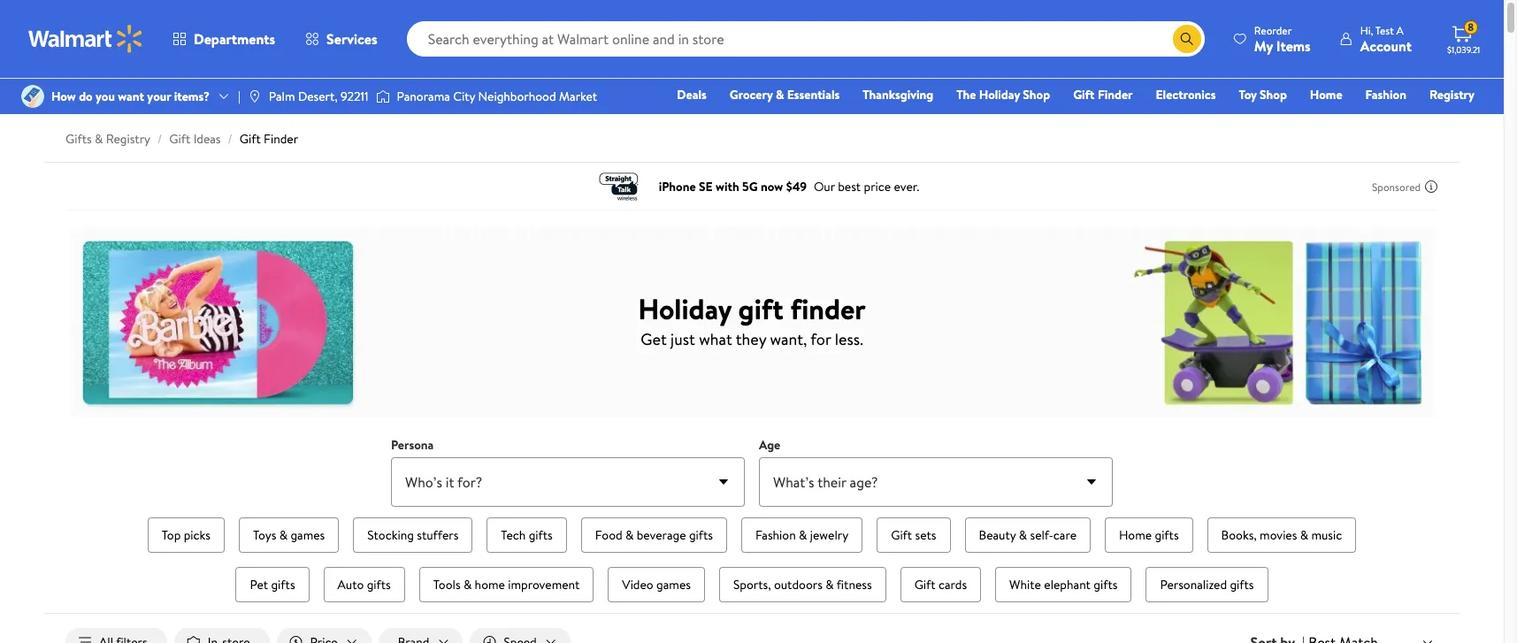 Task type: vqa. For each thing, say whether or not it's contained in the screenshot.
Hi, Gary O Account
no



Task type: describe. For each thing, give the bounding box(es) containing it.
debit
[[1369, 111, 1400, 128]]

you
[[96, 88, 115, 105]]

movies
[[1260, 527, 1298, 544]]

palm
[[269, 88, 295, 105]]

beauty & self-care button
[[965, 518, 1091, 553]]

beverage
[[637, 527, 686, 544]]

white
[[1010, 576, 1042, 594]]

reorder my items
[[1255, 23, 1311, 55]]

services button
[[290, 18, 393, 60]]

one debit link
[[1332, 110, 1407, 129]]

white elephant gifts
[[1010, 576, 1118, 594]]

Search search field
[[407, 21, 1205, 57]]

1 horizontal spatial holiday
[[980, 86, 1020, 104]]

holiday gift finder get just what they want, for less.
[[638, 289, 866, 350]]

tech
[[501, 527, 526, 544]]

get
[[641, 328, 667, 350]]

my
[[1255, 36, 1274, 55]]

toy shop link
[[1231, 85, 1296, 104]]

the holiday shop link
[[949, 85, 1059, 104]]

hi,
[[1361, 23, 1374, 38]]

fashion for fashion & jewelry
[[756, 527, 796, 544]]

top picks
[[162, 527, 211, 544]]

how do you want your items?
[[51, 88, 210, 105]]

deals
[[677, 86, 707, 104]]

gift sets list item
[[874, 514, 955, 557]]

tools & home improvement
[[433, 576, 580, 594]]

stocking stuffers button
[[353, 518, 473, 553]]

2 / from the left
[[228, 130, 233, 148]]

0 horizontal spatial registry
[[106, 130, 150, 148]]

auto gifts list item
[[320, 564, 409, 606]]

want,
[[770, 328, 807, 350]]

they
[[736, 328, 767, 350]]

gift cards list item
[[897, 564, 985, 606]]

self-
[[1031, 527, 1054, 544]]

walmart image
[[28, 25, 143, 53]]

improvement
[[508, 576, 580, 594]]

gift sets button
[[877, 518, 951, 553]]

cards
[[939, 576, 967, 594]]

auto gifts
[[338, 576, 391, 594]]

& left the music
[[1301, 527, 1309, 544]]

gift ideas link
[[169, 130, 221, 148]]

persona
[[391, 436, 434, 454]]

gifts for home gifts
[[1155, 527, 1179, 544]]

fashion & jewelry
[[756, 527, 849, 544]]

food & beverage gifts button
[[581, 518, 727, 553]]

fashion for fashion
[[1366, 86, 1407, 104]]

panorama
[[397, 88, 450, 105]]

palm desert, 92211
[[269, 88, 369, 105]]

& for fashion & jewelry
[[799, 527, 807, 544]]

& for gifts & registry / gift ideas / gift finder
[[95, 130, 103, 148]]

reorder
[[1255, 23, 1292, 38]]

electronics link
[[1148, 85, 1224, 104]]

less.
[[835, 328, 864, 350]]

tech gifts
[[501, 527, 553, 544]]

gifts
[[65, 130, 92, 148]]

1 / from the left
[[158, 130, 162, 148]]

for
[[811, 328, 831, 350]]

 image for palm
[[248, 89, 262, 104]]

the
[[957, 86, 977, 104]]

gift right ideas
[[240, 130, 261, 148]]

books, movies & music button
[[1208, 518, 1357, 553]]

auto
[[338, 576, 364, 594]]

gift for gift finder
[[1074, 86, 1095, 104]]

auto gifts button
[[324, 567, 405, 603]]

1 vertical spatial finder
[[264, 130, 298, 148]]

white elephant gifts list item
[[992, 564, 1136, 606]]

group containing top picks
[[108, 514, 1397, 606]]

video games list item
[[605, 564, 709, 606]]

personalized
[[1161, 576, 1228, 594]]

how
[[51, 88, 76, 105]]

test
[[1376, 23, 1395, 38]]

video
[[622, 576, 654, 594]]

music
[[1312, 527, 1343, 544]]

books, movies & music
[[1222, 527, 1343, 544]]

walmart+
[[1423, 111, 1475, 128]]

deals link
[[669, 85, 715, 104]]

gifts right beverage at left bottom
[[689, 527, 713, 544]]

picks
[[184, 527, 211, 544]]

toy shop
[[1239, 86, 1288, 104]]

pet
[[250, 576, 268, 594]]

1 horizontal spatial finder
[[1098, 86, 1133, 104]]

tools & home improvement button
[[419, 567, 594, 603]]

& for beauty & self-care
[[1019, 527, 1028, 544]]

departments
[[194, 29, 275, 49]]

8
[[1468, 20, 1474, 35]]

electronics
[[1156, 86, 1216, 104]]

& for food & beverage gifts
[[626, 527, 634, 544]]

fitness
[[837, 576, 872, 594]]

toys & games
[[253, 527, 325, 544]]

gifts & registry / gift ideas / gift finder
[[65, 130, 298, 148]]

toys
[[253, 527, 276, 544]]

sports,
[[734, 576, 771, 594]]

top
[[162, 527, 181, 544]]

beauty & self-care list item
[[962, 514, 1095, 557]]

gift
[[739, 289, 784, 328]]



Task type: locate. For each thing, give the bounding box(es) containing it.
gifts right tech
[[529, 527, 553, 544]]

outdoors
[[774, 576, 823, 594]]

home up 'one' at the right top of the page
[[1311, 86, 1343, 104]]

gift finder
[[1074, 86, 1133, 104]]

video games
[[622, 576, 691, 594]]

pet gifts button
[[236, 567, 309, 603]]

gifts right auto
[[367, 576, 391, 594]]

gifts for personalized gifts
[[1231, 576, 1255, 594]]

search icon image
[[1180, 32, 1195, 46]]

gift right the holiday shop
[[1074, 86, 1095, 104]]

registry link
[[1422, 85, 1483, 104]]

food
[[595, 527, 623, 544]]

gifts for tech gifts
[[529, 527, 553, 544]]

gift inside gift cards button
[[915, 576, 936, 594]]

gift for gift cards
[[915, 576, 936, 594]]

personalized gifts
[[1161, 576, 1255, 594]]

gift inside gift sets "button"
[[891, 527, 913, 544]]

games right video
[[657, 576, 691, 594]]

gift
[[1074, 86, 1095, 104], [169, 130, 191, 148], [240, 130, 261, 148], [891, 527, 913, 544], [915, 576, 936, 594]]

gift left the sets
[[891, 527, 913, 544]]

gifts inside list item
[[529, 527, 553, 544]]

gift left ideas
[[169, 130, 191, 148]]

elephant
[[1045, 576, 1091, 594]]

home inside home gifts button
[[1120, 527, 1152, 544]]

top picks button
[[148, 518, 225, 553]]

0 vertical spatial finder
[[1098, 86, 1133, 104]]

1 horizontal spatial games
[[657, 576, 691, 594]]

0 vertical spatial registry
[[1430, 86, 1475, 104]]

 image right |
[[248, 89, 262, 104]]

items?
[[174, 88, 210, 105]]

games inside button
[[657, 576, 691, 594]]

0 horizontal spatial fashion
[[756, 527, 796, 544]]

city
[[453, 88, 475, 105]]

games inside "button"
[[291, 527, 325, 544]]

registry inside registry one debit
[[1430, 86, 1475, 104]]

sponsored
[[1373, 179, 1421, 194]]

beauty & self-care
[[979, 527, 1077, 544]]

& right food
[[626, 527, 634, 544]]

desert,
[[298, 88, 338, 105]]

gifts right elephant
[[1094, 576, 1118, 594]]

gift cards button
[[901, 567, 982, 603]]

care
[[1054, 527, 1077, 544]]

shop inside "link"
[[1260, 86, 1288, 104]]

0 horizontal spatial holiday
[[638, 289, 732, 328]]

holiday inside holiday gift finder get just what they want, for less.
[[638, 289, 732, 328]]

stocking stuffers
[[368, 527, 459, 544]]

1 horizontal spatial /
[[228, 130, 233, 148]]

$1,039.21
[[1448, 43, 1481, 56]]

services
[[327, 29, 378, 49]]

gifts inside "list item"
[[1094, 576, 1118, 594]]

0 horizontal spatial  image
[[21, 85, 44, 108]]

home right 'care'
[[1120, 527, 1152, 544]]

tools & home improvement list item
[[416, 564, 598, 606]]

grocery & essentials link
[[722, 85, 848, 104]]

toys & games button
[[239, 518, 339, 553]]

holiday gift finder image
[[69, 227, 1435, 419]]

 image
[[376, 88, 390, 105]]

finder
[[1098, 86, 1133, 104], [264, 130, 298, 148]]

0 vertical spatial gift finder link
[[1066, 85, 1141, 104]]

home
[[1311, 86, 1343, 104], [1120, 527, 1152, 544]]

& left fitness
[[826, 576, 834, 594]]

1 vertical spatial gift finder link
[[240, 130, 298, 148]]

toys & games list item
[[235, 514, 343, 557]]

gifts & registry link
[[65, 130, 150, 148]]

& right toys
[[279, 527, 288, 544]]

hi, test a account
[[1361, 23, 1412, 55]]

8 $1,039.21
[[1448, 20, 1481, 56]]

home link
[[1303, 85, 1351, 104]]

home gifts
[[1120, 527, 1179, 544]]

gifts for pet gifts
[[271, 576, 295, 594]]

home
[[475, 576, 505, 594]]

1 vertical spatial holiday
[[638, 289, 732, 328]]

& left self-
[[1019, 527, 1028, 544]]

pet gifts list item
[[232, 564, 313, 606]]

home for home
[[1311, 86, 1343, 104]]

sort by best match image
[[1421, 636, 1435, 643]]

0 horizontal spatial home
[[1120, 527, 1152, 544]]

1 horizontal spatial home
[[1311, 86, 1343, 104]]

shop
[[1023, 86, 1051, 104], [1260, 86, 1288, 104]]

1 vertical spatial games
[[657, 576, 691, 594]]

1 horizontal spatial shop
[[1260, 86, 1288, 104]]

0 vertical spatial fashion
[[1366, 86, 1407, 104]]

1 vertical spatial registry
[[106, 130, 150, 148]]

group
[[108, 514, 1397, 606]]

gift finder link left electronics link
[[1066, 85, 1141, 104]]

walmart+ link
[[1415, 110, 1483, 129]]

gifts right pet
[[271, 576, 295, 594]]

beauty
[[979, 527, 1016, 544]]

0 horizontal spatial shop
[[1023, 86, 1051, 104]]

do
[[79, 88, 93, 105]]

& for grocery & essentials
[[776, 86, 784, 104]]

1 horizontal spatial fashion
[[1366, 86, 1407, 104]]

& right gifts
[[95, 130, 103, 148]]

& right the grocery
[[776, 86, 784, 104]]

essentials
[[787, 86, 840, 104]]

toy
[[1239, 86, 1257, 104]]

white elephant gifts button
[[996, 567, 1132, 603]]

& for toys & games
[[279, 527, 288, 544]]

registry down the how do you want your items?
[[106, 130, 150, 148]]

2 shop from the left
[[1260, 86, 1288, 104]]

finder down palm
[[264, 130, 298, 148]]

stocking
[[368, 527, 414, 544]]

your
[[147, 88, 171, 105]]

books, movies & music list item
[[1204, 514, 1361, 557]]

1 horizontal spatial registry
[[1430, 86, 1475, 104]]

/ left the gift ideas link
[[158, 130, 162, 148]]

gift finder link
[[1066, 85, 1141, 104], [240, 130, 298, 148]]

registry up "walmart+"
[[1430, 86, 1475, 104]]

92211
[[341, 88, 369, 105]]

0 horizontal spatial /
[[158, 130, 162, 148]]

gifts right personalized
[[1231, 576, 1255, 594]]

gifts inside button
[[367, 576, 391, 594]]

shop right toy
[[1260, 86, 1288, 104]]

1 vertical spatial fashion
[[756, 527, 796, 544]]

food & beverage gifts
[[595, 527, 713, 544]]

finder
[[791, 289, 866, 328]]

fashion left the jewelry
[[756, 527, 796, 544]]

1 horizontal spatial  image
[[248, 89, 262, 104]]

food & beverage gifts list item
[[578, 514, 731, 557]]

tools
[[433, 576, 461, 594]]

/
[[158, 130, 162, 148], [228, 130, 233, 148]]

0 vertical spatial games
[[291, 527, 325, 544]]

& left the jewelry
[[799, 527, 807, 544]]

gifts for auto gifts
[[367, 576, 391, 594]]

0 vertical spatial holiday
[[980, 86, 1020, 104]]

thanksgiving
[[863, 86, 934, 104]]

home for home gifts
[[1120, 527, 1152, 544]]

stocking stuffers list item
[[350, 514, 476, 557]]

& for tools & home improvement
[[464, 576, 472, 594]]

Walmart Site-Wide search field
[[407, 21, 1205, 57]]

grocery & essentials
[[730, 86, 840, 104]]

one
[[1340, 111, 1366, 128]]

ideas
[[193, 130, 221, 148]]

& right tools
[[464, 576, 472, 594]]

& inside "link"
[[776, 86, 784, 104]]

just
[[671, 328, 695, 350]]

top picks list item
[[144, 514, 228, 557]]

sports, outdoors & fitness
[[734, 576, 872, 594]]

a
[[1397, 23, 1404, 38]]

what
[[699, 328, 733, 350]]

home inside home link
[[1311, 86, 1343, 104]]

sports, outdoors & fitness list item
[[716, 564, 890, 606]]

0 horizontal spatial games
[[291, 527, 325, 544]]

gift for gift sets
[[891, 527, 913, 544]]

 image left how
[[21, 85, 44, 108]]

tech gifts list item
[[484, 514, 571, 557]]

0 vertical spatial home
[[1311, 86, 1343, 104]]

1 vertical spatial home
[[1120, 527, 1152, 544]]

gift left cards
[[915, 576, 936, 594]]

account
[[1361, 36, 1412, 55]]

fashion up "debit" at the top of the page
[[1366, 86, 1407, 104]]

gift sets
[[891, 527, 937, 544]]

sports, outdoors & fitness button
[[719, 567, 886, 603]]

/ right ideas
[[228, 130, 233, 148]]

books,
[[1222, 527, 1257, 544]]

0 horizontal spatial gift finder link
[[240, 130, 298, 148]]

& inside 'list item'
[[826, 576, 834, 594]]

stuffers
[[417, 527, 459, 544]]

shop left "gift finder" at the right of page
[[1023, 86, 1051, 104]]

home gifts list item
[[1102, 514, 1197, 557]]

finder left electronics link
[[1098, 86, 1133, 104]]

gift finder link down palm
[[240, 130, 298, 148]]

0 horizontal spatial finder
[[264, 130, 298, 148]]

1 horizontal spatial gift finder link
[[1066, 85, 1141, 104]]

market
[[559, 88, 598, 105]]

age
[[759, 436, 781, 454]]

& inside "button"
[[279, 527, 288, 544]]

1 shop from the left
[[1023, 86, 1051, 104]]

 image for how
[[21, 85, 44, 108]]

personalized gifts button
[[1146, 567, 1269, 603]]

personalized gifts list item
[[1143, 564, 1272, 606]]

neighborhood
[[478, 88, 556, 105]]

panorama city neighborhood market
[[397, 88, 598, 105]]

fashion & jewelry button
[[742, 518, 863, 553]]

fashion inside button
[[756, 527, 796, 544]]

sets
[[916, 527, 937, 544]]

pet gifts
[[250, 576, 295, 594]]

sort and filter section element
[[44, 614, 1460, 643]]

fashion & jewelry list item
[[738, 514, 867, 557]]

games right toys
[[291, 527, 325, 544]]

gifts up personalized
[[1155, 527, 1179, 544]]

 image
[[21, 85, 44, 108], [248, 89, 262, 104]]



